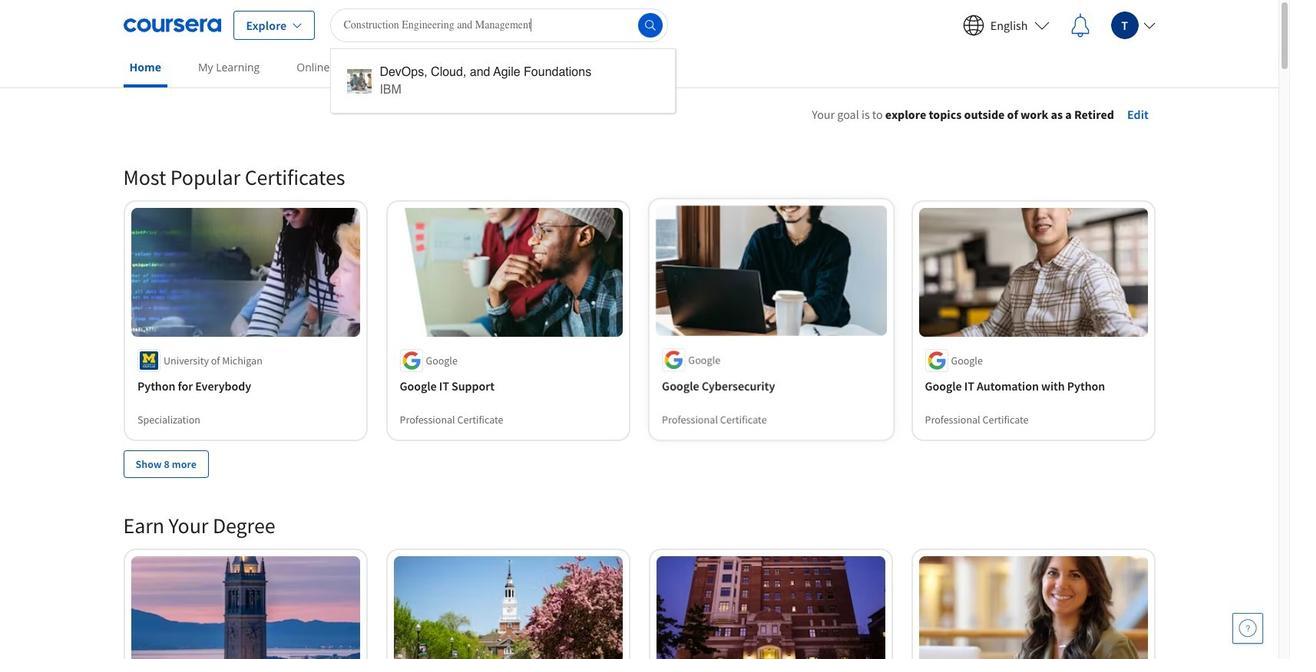 Task type: locate. For each thing, give the bounding box(es) containing it.
coursera image
[[123, 13, 221, 37]]

most popular certificates collection element
[[114, 139, 1165, 503]]

help center image
[[1239, 620, 1258, 638]]

earn your degree collection element
[[114, 488, 1165, 660]]

None search field
[[331, 8, 676, 113]]

region
[[731, 127, 1230, 279]]

What do you want to learn? text field
[[331, 8, 669, 42]]



Task type: describe. For each thing, give the bounding box(es) containing it.
suggestion image image
[[348, 69, 372, 94]]



Task type: vqa. For each thing, say whether or not it's contained in the screenshot.
the left to
no



